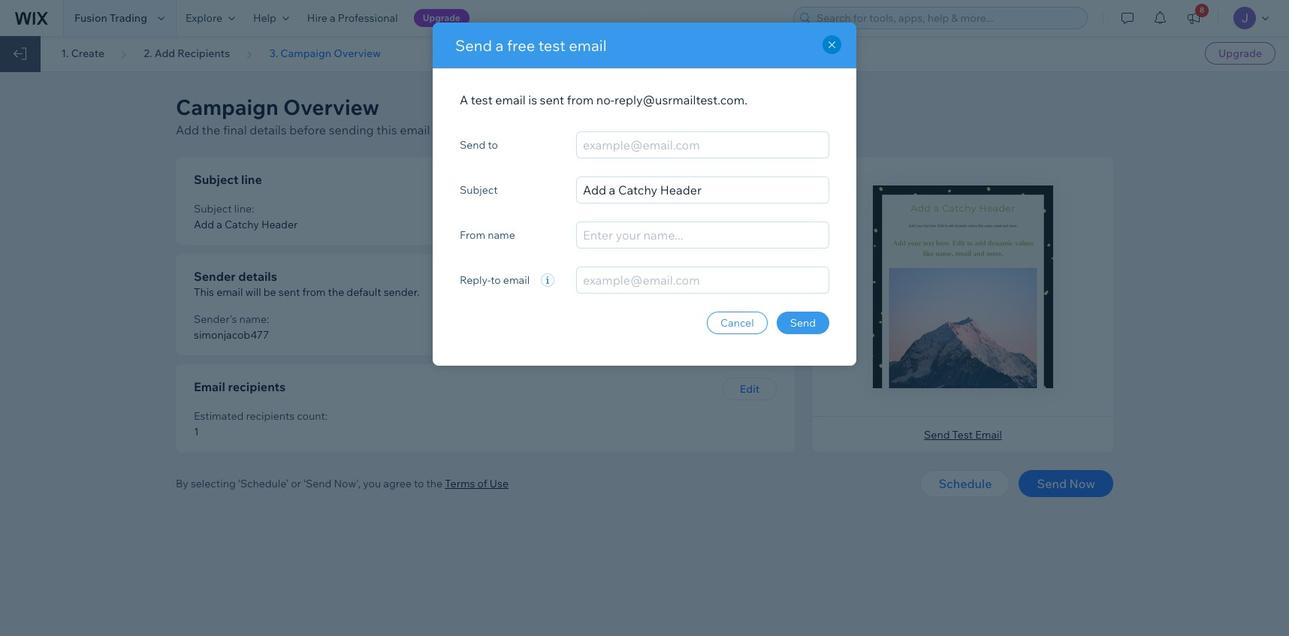 Task type: vqa. For each thing, say whether or not it's contained in the screenshot.
select all Checkbox at left top
no



Task type: locate. For each thing, give the bounding box(es) containing it.
add inside the campaign overview add the final details before sending this email now, or scheduling it to go out later.
[[176, 122, 199, 137]]

2.
[[144, 47, 152, 60]]

add right 2.
[[155, 47, 175, 60]]

1 vertical spatial overview
[[283, 94, 379, 120]]

1. create link
[[61, 47, 104, 60]]

edit up enter your name... field
[[740, 175, 760, 189]]

1 horizontal spatial a
[[330, 11, 336, 25]]

0 vertical spatial the
[[202, 122, 220, 137]]

0 vertical spatial a
[[330, 11, 336, 25]]

to down "scheduling" at the left of page
[[488, 138, 498, 152]]

or inside the campaign overview add the final details before sending this email now, or scheduling it to go out later.
[[461, 122, 473, 137]]

1 edit button from the top
[[723, 171, 777, 193]]

2 vertical spatial the
[[426, 477, 443, 491]]

add
[[155, 47, 175, 60], [176, 122, 199, 137], [194, 218, 214, 231]]

1 vertical spatial recipients
[[246, 409, 295, 423]]

1 vertical spatial the
[[328, 285, 344, 299]]

1 horizontal spatial sent
[[540, 92, 564, 107]]

1 vertical spatial test
[[471, 92, 493, 107]]

0 vertical spatial example@email.com field
[[576, 131, 829, 159]]

campaign up final
[[176, 94, 279, 120]]

overview up sending
[[283, 94, 379, 120]]

send left test
[[924, 428, 950, 442]]

1 horizontal spatial or
[[461, 122, 473, 137]]

overview
[[334, 47, 381, 60], [283, 94, 379, 120]]

a
[[460, 92, 468, 107]]

from
[[567, 92, 594, 107], [302, 285, 326, 299]]

send now button
[[1019, 470, 1113, 497]]

add left catchy
[[194, 218, 214, 231]]

2 vertical spatial a
[[217, 218, 222, 231]]

overview down hire a professional
[[334, 47, 381, 60]]

before
[[289, 122, 326, 137]]

or up send to
[[461, 122, 473, 137]]

2 edit from the top
[[740, 382, 760, 396]]

0 horizontal spatial a
[[217, 218, 222, 231]]

recipients
[[178, 47, 230, 60]]

to inside the campaign overview add the final details before sending this email now, or scheduling it to go out later.
[[550, 122, 562, 137]]

selecting
[[191, 477, 236, 491]]

to
[[550, 122, 562, 137], [488, 138, 498, 152], [491, 273, 501, 287], [414, 477, 424, 491]]

add for subject line:
[[194, 218, 214, 231]]

0 horizontal spatial sent
[[279, 285, 300, 299]]

of
[[477, 477, 487, 491]]

manage
[[723, 272, 763, 285]]

from right be
[[302, 285, 326, 299]]

schedule button
[[921, 470, 1010, 497]]

edit button up enter your name... field
[[723, 171, 777, 193]]

no-
[[596, 92, 614, 107]]

a left catchy
[[217, 218, 222, 231]]

0 vertical spatial overview
[[334, 47, 381, 60]]

will
[[245, 285, 261, 299]]

Enter your name... field
[[576, 222, 829, 249]]

a left free
[[495, 36, 504, 55]]

1 vertical spatial upgrade
[[1218, 47, 1262, 60]]

a inside "subject line: add a catchy header"
[[217, 218, 222, 231]]

test
[[952, 428, 973, 442]]

sent right is
[[540, 92, 564, 107]]

email right 'this'
[[400, 122, 430, 137]]

or left 'send in the bottom left of the page
[[291, 477, 301, 491]]

1 vertical spatial sent
[[279, 285, 300, 299]]

be
[[264, 285, 276, 299]]

email left is
[[495, 92, 526, 107]]

edit
[[740, 175, 760, 189], [740, 382, 760, 396]]

1 vertical spatial campaign
[[176, 94, 279, 120]]

recipients
[[228, 379, 286, 394], [246, 409, 295, 423]]

fusion trading
[[74, 11, 147, 25]]

now
[[1069, 476, 1095, 491]]

recipients up estimated recipients count: 1
[[228, 379, 286, 394]]

0 vertical spatial from
[[567, 92, 594, 107]]

send right cancel
[[790, 316, 816, 330]]

1 example@email.com field from the top
[[576, 131, 829, 159]]

test
[[538, 36, 566, 55], [471, 92, 493, 107]]

upgrade button down 8 button
[[1205, 42, 1276, 65]]

this
[[377, 122, 397, 137]]

email
[[194, 379, 225, 394], [975, 428, 1002, 442]]

upgrade
[[423, 12, 460, 23], [1218, 47, 1262, 60]]

1 vertical spatial details
[[238, 269, 277, 284]]

0 vertical spatial test
[[538, 36, 566, 55]]

sent right be
[[279, 285, 300, 299]]

the
[[202, 122, 220, 137], [328, 285, 344, 299], [426, 477, 443, 491]]

send inside button
[[790, 316, 816, 330]]

sent
[[540, 92, 564, 107], [279, 285, 300, 299]]

0 horizontal spatial from
[[302, 285, 326, 299]]

subject left line:
[[194, 202, 232, 216]]

it
[[540, 122, 547, 137]]

upgrade button
[[414, 9, 469, 27], [1205, 42, 1276, 65]]

example@email.com field for send to
[[576, 131, 829, 159]]

example@email.com field up enter a subject line... field
[[576, 131, 829, 159]]

sender.
[[384, 285, 420, 299]]

recipients inside estimated recipients count: 1
[[246, 409, 295, 423]]

details up will
[[238, 269, 277, 284]]

test right free
[[538, 36, 566, 55]]

1 horizontal spatial upgrade button
[[1205, 42, 1276, 65]]

email down sender
[[216, 285, 243, 299]]

details inside the campaign overview add the final details before sending this email now, or scheduling it to go out later.
[[250, 122, 287, 137]]

0 horizontal spatial or
[[291, 477, 301, 491]]

professional
[[338, 11, 398, 25]]

recipients left count:
[[246, 409, 295, 423]]

2 vertical spatial add
[[194, 218, 214, 231]]

1 horizontal spatial email
[[975, 428, 1002, 442]]

0 horizontal spatial upgrade button
[[414, 9, 469, 27]]

0 horizontal spatial upgrade
[[423, 12, 460, 23]]

add for campaign overview
[[176, 122, 199, 137]]

send a free test email
[[455, 36, 607, 55]]

1 horizontal spatial the
[[328, 285, 344, 299]]

example@email.com field
[[576, 131, 829, 159], [576, 267, 829, 294]]

you
[[363, 477, 381, 491]]

count:
[[297, 409, 328, 423]]

details
[[250, 122, 287, 137], [238, 269, 277, 284]]

the left "default"
[[328, 285, 344, 299]]

send left free
[[455, 36, 492, 55]]

the left final
[[202, 122, 220, 137]]

example@email.com field for reply-to email
[[576, 267, 829, 294]]

send for send now
[[1037, 476, 1067, 491]]

1 vertical spatial a
[[495, 36, 504, 55]]

0 vertical spatial or
[[461, 122, 473, 137]]

edit button
[[723, 171, 777, 193], [723, 378, 777, 400]]

to right it at the top left of the page
[[550, 122, 562, 137]]

subject left line
[[194, 172, 238, 187]]

campaign right 3.
[[280, 47, 331, 60]]

details right final
[[250, 122, 287, 137]]

send inside 'button'
[[1037, 476, 1067, 491]]

1 vertical spatial edit
[[740, 382, 760, 396]]

add inside "subject line: add a catchy header"
[[194, 218, 214, 231]]

create
[[71, 47, 104, 60]]

0 horizontal spatial email
[[194, 379, 225, 394]]

1 vertical spatial edit button
[[723, 378, 777, 400]]

email right test
[[975, 428, 1002, 442]]

0 horizontal spatial the
[[202, 122, 220, 137]]

a for free
[[495, 36, 504, 55]]

send down "scheduling" at the left of page
[[460, 138, 486, 152]]

estimated
[[194, 409, 244, 423]]

send for send test email
[[924, 428, 950, 442]]

email inside sender details this email will be sent from the default sender.
[[216, 285, 243, 299]]

1 vertical spatial upgrade button
[[1205, 42, 1276, 65]]

subject line
[[194, 172, 262, 187]]

test right a
[[471, 92, 493, 107]]

subject down send to
[[460, 183, 498, 197]]

1 vertical spatial example@email.com field
[[576, 267, 829, 294]]

1 vertical spatial from
[[302, 285, 326, 299]]

1 horizontal spatial upgrade
[[1218, 47, 1262, 60]]

0 horizontal spatial campaign
[[176, 94, 279, 120]]

edit down cancel button
[[740, 382, 760, 396]]

campaign
[[280, 47, 331, 60], [176, 94, 279, 120]]

0 horizontal spatial test
[[471, 92, 493, 107]]

sending
[[329, 122, 374, 137]]

reply-to email
[[460, 273, 532, 287]]

subject inside "subject line: add a catchy header"
[[194, 202, 232, 216]]

to right agree
[[414, 477, 424, 491]]

edit button for subject line
[[723, 171, 777, 193]]

terms
[[445, 477, 475, 491]]

1 edit from the top
[[740, 175, 760, 189]]

fusion
[[74, 11, 107, 25]]

2 horizontal spatial a
[[495, 36, 504, 55]]

0 vertical spatial edit button
[[723, 171, 777, 193]]

example@email.com field down enter your name... field
[[576, 267, 829, 294]]

estimated recipients count: 1
[[194, 409, 328, 439]]

a
[[330, 11, 336, 25], [495, 36, 504, 55], [217, 218, 222, 231]]

sender's name: simonjacob477
[[194, 312, 269, 342]]

1 vertical spatial or
[[291, 477, 301, 491]]

now,
[[433, 122, 458, 137]]

0 vertical spatial details
[[250, 122, 287, 137]]

upgrade button right professional
[[414, 9, 469, 27]]

0 vertical spatial campaign
[[280, 47, 331, 60]]

the left "terms" at the bottom left of the page
[[426, 477, 443, 491]]

2 example@email.com field from the top
[[576, 267, 829, 294]]

from left no-
[[567, 92, 594, 107]]

1 vertical spatial add
[[176, 122, 199, 137]]

edit button down cancel button
[[723, 378, 777, 400]]

2 edit button from the top
[[723, 378, 777, 400]]

0 vertical spatial recipients
[[228, 379, 286, 394]]

name:
[[239, 312, 269, 326]]

send for send to
[[460, 138, 486, 152]]

help
[[253, 11, 276, 25]]

email up estimated at the left
[[194, 379, 225, 394]]

a right hire
[[330, 11, 336, 25]]

0 vertical spatial edit
[[740, 175, 760, 189]]

add left final
[[176, 122, 199, 137]]

send left now
[[1037, 476, 1067, 491]]



Task type: describe. For each thing, give the bounding box(es) containing it.
to down name
[[491, 273, 501, 287]]

0 vertical spatial sent
[[540, 92, 564, 107]]

edit for subject line
[[740, 175, 760, 189]]

scheduling
[[476, 122, 537, 137]]

Search for tools, apps, help & more... field
[[812, 8, 1082, 29]]

recipients for estimated
[[246, 409, 295, 423]]

schedule
[[939, 476, 992, 491]]

email right reply-
[[503, 273, 530, 287]]

cancel button
[[707, 312, 767, 334]]

subject for subject line: add a catchy header
[[194, 202, 232, 216]]

overview inside the campaign overview add the final details before sending this email now, or scheduling it to go out later.
[[283, 94, 379, 120]]

subject for subject
[[460, 183, 498, 197]]

subject for subject line
[[194, 172, 238, 187]]

by
[[176, 477, 188, 491]]

1 horizontal spatial test
[[538, 36, 566, 55]]

reply@usrmailtest.com
[[614, 92, 745, 107]]

from name
[[460, 228, 515, 242]]

from
[[460, 228, 485, 242]]

trading
[[110, 11, 147, 25]]

2. add recipients link
[[144, 47, 230, 60]]

use
[[490, 477, 509, 491]]

now',
[[334, 477, 361, 491]]

campaign inside the campaign overview add the final details before sending this email now, or scheduling it to go out later.
[[176, 94, 279, 120]]

agree
[[383, 477, 412, 491]]

1.
[[61, 47, 69, 60]]

3. campaign overview link
[[269, 47, 381, 60]]

email up a test email is sent from no-reply@usrmailtest.com .
[[569, 36, 607, 55]]

send to
[[460, 138, 498, 152]]

details inside sender details this email will be sent from the default sender.
[[238, 269, 277, 284]]

0 vertical spatial add
[[155, 47, 175, 60]]

campaign overview add the final details before sending this email now, or scheduling it to go out later.
[[176, 94, 631, 137]]

recipients for email
[[228, 379, 286, 394]]

1 vertical spatial email
[[975, 428, 1002, 442]]

reply-
[[460, 273, 491, 287]]

hire
[[307, 11, 327, 25]]

header
[[261, 218, 298, 231]]

later.
[[603, 122, 631, 137]]

hire a professional link
[[298, 0, 407, 36]]

out
[[582, 122, 601, 137]]

send for send
[[790, 316, 816, 330]]

the inside sender details this email will be sent from the default sender.
[[328, 285, 344, 299]]

by selecting 'schedule' or 'send now', you agree to the terms of use
[[176, 477, 509, 491]]

manage button
[[710, 267, 777, 290]]

terms of use link
[[445, 477, 509, 491]]

final
[[223, 122, 247, 137]]

line
[[241, 172, 262, 187]]

the inside the campaign overview add the final details before sending this email now, or scheduling it to go out later.
[[202, 122, 220, 137]]

sender details this email will be sent from the default sender.
[[194, 269, 420, 299]]

hire a professional
[[307, 11, 398, 25]]

catchy
[[225, 218, 259, 231]]

edit button for email recipients
[[723, 378, 777, 400]]

a for professional
[[330, 11, 336, 25]]

subject line: add a catchy header
[[194, 202, 298, 231]]

1. create
[[61, 47, 104, 60]]

name
[[488, 228, 515, 242]]

3.
[[269, 47, 278, 60]]

sent inside sender details this email will be sent from the default sender.
[[279, 285, 300, 299]]

3. campaign overview
[[269, 47, 381, 60]]

'schedule'
[[238, 477, 288, 491]]

send button
[[776, 312, 829, 334]]

1 horizontal spatial campaign
[[280, 47, 331, 60]]

1
[[194, 425, 199, 439]]

is
[[528, 92, 537, 107]]

Enter a subject line... field
[[576, 177, 829, 204]]

send for send a free test email
[[455, 36, 492, 55]]

free
[[507, 36, 535, 55]]

default
[[347, 285, 381, 299]]

1 horizontal spatial from
[[567, 92, 594, 107]]

sender
[[194, 269, 236, 284]]

help button
[[244, 0, 298, 36]]

'send
[[303, 477, 332, 491]]

sender's
[[194, 312, 237, 326]]

email recipients
[[194, 379, 286, 394]]

8 button
[[1177, 0, 1210, 36]]

line:
[[234, 202, 254, 216]]

send test email button
[[924, 428, 1002, 442]]

edit for email recipients
[[740, 382, 760, 396]]

simonjacob477
[[194, 328, 269, 342]]

0 vertical spatial email
[[194, 379, 225, 394]]

2 horizontal spatial the
[[426, 477, 443, 491]]

a test email is sent from no-reply@usrmailtest.com .
[[460, 92, 747, 107]]

.
[[745, 92, 747, 107]]

8
[[1200, 5, 1204, 15]]

email inside the campaign overview add the final details before sending this email now, or scheduling it to go out later.
[[400, 122, 430, 137]]

send now
[[1037, 476, 1095, 491]]

from inside sender details this email will be sent from the default sender.
[[302, 285, 326, 299]]

this
[[194, 285, 214, 299]]

cancel
[[720, 316, 754, 330]]

0 vertical spatial upgrade button
[[414, 9, 469, 27]]

go
[[564, 122, 579, 137]]

0 vertical spatial upgrade
[[423, 12, 460, 23]]

explore
[[186, 11, 222, 25]]

send test email
[[924, 428, 1002, 442]]

2. add recipients
[[144, 47, 230, 60]]



